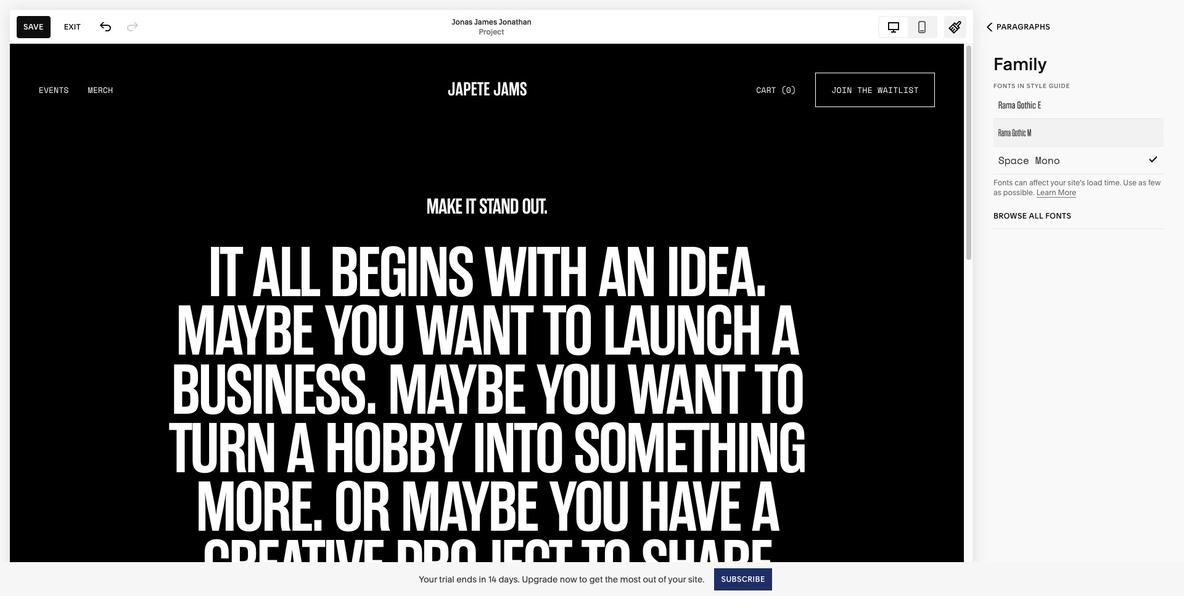Task type: vqa. For each thing, say whether or not it's contained in the screenshot.
browse all fonts "button"
yes



Task type: describe. For each thing, give the bounding box(es) containing it.
browse all fonts
[[993, 212, 1071, 221]]

1 horizontal spatial as
[[1138, 178, 1146, 187]]

load
[[1087, 178, 1102, 187]]

browse all fonts button
[[993, 205, 1071, 228]]

most
[[620, 574, 641, 586]]

more
[[1058, 188, 1076, 197]]

now
[[560, 574, 577, 586]]

guide
[[1049, 83, 1070, 89]]

family
[[993, 54, 1047, 75]]

site's
[[1068, 178, 1085, 187]]

days.
[[499, 574, 520, 586]]

row group containing fonts can affect your site's load time. use as few as possible.
[[980, 61, 1177, 229]]

fonts for fonts in style guide
[[993, 83, 1016, 89]]

time.
[[1104, 178, 1121, 187]]

few
[[1148, 178, 1161, 187]]

0 horizontal spatial in
[[479, 574, 486, 586]]

14
[[488, 574, 496, 586]]

rama gothic e image
[[984, 95, 1146, 117]]

james
[[474, 17, 497, 26]]

learn
[[1036, 188, 1056, 197]]

rama gothic m image
[[984, 123, 1146, 145]]

exit
[[64, 22, 81, 31]]

your inside "fonts can affect your site's load time. use as few as possible."
[[1050, 178, 1066, 187]]

jonathan
[[499, 17, 531, 26]]

ends
[[456, 574, 477, 586]]

style
[[1027, 83, 1047, 89]]

save
[[23, 22, 44, 31]]

the
[[605, 574, 618, 586]]



Task type: locate. For each thing, give the bounding box(es) containing it.
fonts
[[1045, 212, 1071, 221]]

1 horizontal spatial your
[[1050, 178, 1066, 187]]

row group
[[980, 61, 1177, 229]]

paragraphs button
[[973, 14, 1064, 41]]

0 horizontal spatial your
[[668, 574, 686, 586]]

your
[[1050, 178, 1066, 187], [668, 574, 686, 586]]

0 vertical spatial your
[[1050, 178, 1066, 187]]

0 vertical spatial in
[[1018, 83, 1025, 89]]

upgrade
[[522, 574, 558, 586]]

in
[[1018, 83, 1025, 89], [479, 574, 486, 586]]

1 fonts from the top
[[993, 83, 1016, 89]]

1 vertical spatial as
[[993, 188, 1001, 197]]

subscribe
[[721, 575, 765, 584]]

jonas james jonathan project
[[452, 17, 531, 36]]

fonts left can
[[993, 178, 1013, 187]]

1 vertical spatial your
[[668, 574, 686, 586]]

project
[[479, 27, 504, 36]]

learn more
[[1036, 188, 1076, 197]]

can
[[1015, 178, 1027, 187]]

possible.
[[1003, 188, 1035, 197]]

in left 14
[[479, 574, 486, 586]]

get
[[589, 574, 603, 586]]

fonts inside "fonts can affect your site's load time. use as few as possible."
[[993, 178, 1013, 187]]

as left the possible.
[[993, 188, 1001, 197]]

all
[[1029, 212, 1043, 221]]

0 horizontal spatial as
[[993, 188, 1001, 197]]

1 vertical spatial in
[[479, 574, 486, 586]]

of
[[658, 574, 666, 586]]

use
[[1123, 178, 1137, 187]]

browse
[[993, 212, 1027, 221]]

fonts can affect your site's load time. use as few as possible.
[[993, 178, 1161, 197]]

space mono image
[[984, 150, 1146, 173]]

your right of
[[668, 574, 686, 586]]

1 horizontal spatial in
[[1018, 83, 1025, 89]]

in left 'style' on the top right of the page
[[1018, 83, 1025, 89]]

to
[[579, 574, 587, 586]]

paragraphs
[[997, 22, 1050, 31]]

your
[[419, 574, 437, 586]]

fonts in style guide
[[993, 83, 1070, 89]]

your trial ends in 14 days. upgrade now to get the most out of your site.
[[419, 574, 705, 586]]

fonts for fonts can affect your site's load time. use as few as possible.
[[993, 178, 1013, 187]]

save button
[[17, 16, 50, 38]]

site.
[[688, 574, 705, 586]]

0 vertical spatial fonts
[[993, 83, 1016, 89]]

as
[[1138, 178, 1146, 187], [993, 188, 1001, 197]]

0 vertical spatial as
[[1138, 178, 1146, 187]]

fonts
[[993, 83, 1016, 89], [993, 178, 1013, 187]]

trial
[[439, 574, 454, 586]]

2 fonts from the top
[[993, 178, 1013, 187]]

tab list
[[879, 17, 936, 37]]

learn more link
[[1036, 188, 1076, 198]]

exit button
[[57, 16, 88, 38]]

subscribe button
[[714, 569, 772, 591]]

1 vertical spatial fonts
[[993, 178, 1013, 187]]

affect
[[1029, 178, 1049, 187]]

jonas
[[452, 17, 472, 26]]

as left few
[[1138, 178, 1146, 187]]

your up learn more
[[1050, 178, 1066, 187]]

out
[[643, 574, 656, 586]]

fonts down family
[[993, 83, 1016, 89]]



